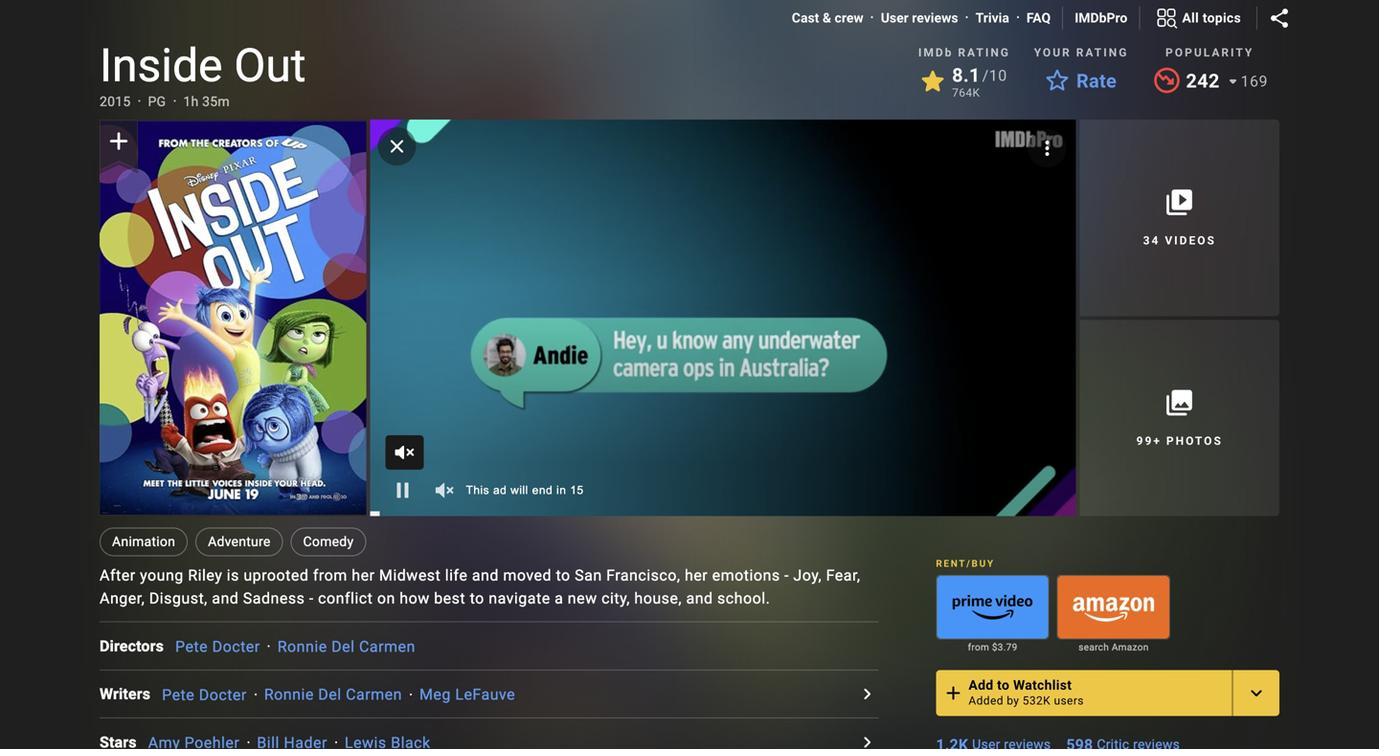 Task type: describe. For each thing, give the bounding box(es) containing it.
meg
[[419, 686, 451, 705]]

1 vertical spatial pete docter button
[[162, 686, 247, 705]]

99+
[[1136, 435, 1162, 448]]

ad
[[493, 484, 507, 497]]

midwest
[[379, 567, 441, 585]]

1h 35m
[[183, 94, 230, 110]]

fear,
[[826, 567, 860, 585]]

ronnie del carmen button for the pete docter button to the bottom
[[264, 686, 402, 705]]

photos
[[1166, 435, 1223, 448]]

2 horizontal spatial and
[[686, 590, 713, 608]]

see full cast and crew element
[[100, 635, 175, 658]]

search
[[1079, 642, 1109, 653]]

all topics
[[1182, 10, 1241, 26]]

watchlist
[[1013, 678, 1072, 694]]

from $3.79
[[968, 642, 1018, 653]]

docter for the pete docter button to the bottom
[[199, 686, 247, 705]]

add
[[969, 678, 993, 694]]

will
[[510, 484, 528, 497]]

trivia button
[[975, 9, 1009, 28]]

out
[[234, 39, 306, 92]]

navigate
[[489, 590, 550, 608]]

search amazon group
[[1057, 575, 1170, 655]]

anger,
[[100, 590, 145, 608]]

rate
[[1076, 70, 1117, 92]]

group for from $3.79
[[936, 575, 1049, 640]]

lefauve
[[455, 686, 515, 705]]

video player application
[[370, 120, 1076, 517]]

search on amazon image
[[1058, 576, 1169, 639]]

comedy button
[[291, 528, 366, 557]]

0 vertical spatial pete docter button
[[175, 638, 260, 656]]

san
[[575, 567, 602, 585]]

15
[[570, 484, 584, 497]]

imdb rating
[[918, 46, 1010, 59]]

volume off image
[[393, 442, 416, 465]]

pete for the pete docter button to the bottom
[[162, 686, 195, 705]]

$3.79
[[992, 642, 1018, 653]]

is
[[227, 567, 239, 585]]

169
[[1241, 72, 1268, 90]]

inside out
[[100, 39, 306, 92]]

crew
[[835, 10, 863, 26]]

rating for your rating
[[1076, 46, 1128, 59]]

ronnie for the pete docter button to the top
[[277, 638, 327, 656]]

8.1
[[952, 64, 980, 87]]

added
[[969, 695, 1003, 708]]

1 see full cast and crew image from the top
[[855, 683, 878, 706]]

city,
[[601, 590, 630, 608]]

search amazon link
[[1057, 640, 1170, 655]]

after young riley is uprooted from her midwest life and moved to san francisco, her emotions - joy, fear, anger, disgust, and sadness - conflict on how best to navigate a new city, house, and school.
[[100, 567, 860, 608]]

user reviews button
[[881, 9, 958, 28]]

rent/buy
[[936, 558, 995, 570]]

from $3.79 link
[[936, 640, 1049, 655]]

all
[[1182, 10, 1199, 26]]

life
[[445, 567, 468, 585]]

videos
[[1165, 234, 1216, 248]]

this ad will end in 15 group
[[370, 120, 1076, 517]]

carmen for the pete docter button to the top
[[359, 638, 415, 656]]

francisco,
[[606, 567, 680, 585]]

faq
[[1026, 10, 1051, 26]]

ronnie del carmen for the pete docter button to the top
[[277, 638, 415, 656]]

group for search amazon
[[1057, 575, 1170, 640]]

categories image
[[1155, 7, 1178, 30]]

this ad will end in 15
[[466, 484, 584, 497]]

from inside 'from $3.79' group
[[968, 642, 989, 653]]

ronnie del carmen for the pete docter button to the bottom
[[264, 686, 402, 705]]

99+ photos
[[1136, 435, 1223, 448]]

pete for the pete docter button to the top
[[175, 638, 208, 656]]

cast & crew button
[[792, 9, 863, 28]]

0 vertical spatial to
[[556, 567, 570, 585]]

inside
[[100, 39, 223, 92]]

watch on prime video image
[[937, 576, 1048, 639]]

amazon
[[1112, 642, 1149, 653]]

from inside after young riley is uprooted from her midwest life and moved to san francisco, her emotions - joy, fear, anger, disgust, and sadness - conflict on how best to navigate a new city, house, and school.
[[313, 567, 347, 585]]

34 videos button
[[1080, 120, 1279, 316]]

comedy
[[303, 535, 354, 550]]

1 vertical spatial to
[[470, 590, 484, 608]]

adventure
[[208, 535, 271, 550]]

this
[[466, 484, 489, 497]]

after
[[100, 567, 136, 585]]

35m
[[202, 94, 230, 110]]

0 horizontal spatial -
[[309, 590, 314, 608]]

faq button
[[1026, 9, 1051, 28]]

emotions
[[712, 567, 780, 585]]

uprooted
[[244, 567, 309, 585]]

1 her from the left
[[352, 567, 375, 585]]

ronnie del carmen button for the pete docter button to the top
[[277, 638, 415, 656]]

pete docter for the pete docter button to the top
[[175, 638, 260, 656]]

house,
[[634, 590, 682, 608]]

del for the pete docter button to the bottom
[[318, 686, 342, 705]]

to inside add to watchlist added by 532k users
[[997, 678, 1010, 694]]

0 horizontal spatial and
[[212, 590, 239, 608]]

&
[[822, 10, 831, 26]]

imdb
[[918, 46, 953, 59]]

search amazon
[[1079, 642, 1149, 653]]

1h
[[183, 94, 199, 110]]

cast
[[792, 10, 819, 26]]



Task type: locate. For each thing, give the bounding box(es) containing it.
0 horizontal spatial to
[[470, 590, 484, 608]]

0 vertical spatial see full cast and crew image
[[855, 683, 878, 706]]

2 rating from the left
[[1076, 46, 1128, 59]]

to up a
[[556, 567, 570, 585]]

joy,
[[793, 567, 822, 585]]

10
[[989, 67, 1007, 85]]

group
[[100, 120, 366, 517], [936, 575, 1049, 640], [1057, 575, 1170, 640]]

meg lefauve
[[419, 686, 515, 705]]

animation button
[[100, 528, 188, 557]]

and right life
[[472, 567, 499, 585]]

how
[[400, 590, 430, 608]]

2 vertical spatial to
[[997, 678, 1010, 694]]

1 rating from the left
[[958, 46, 1010, 59]]

her up conflict
[[352, 567, 375, 585]]

pete
[[175, 638, 208, 656], [162, 686, 195, 705]]

and right house,
[[686, 590, 713, 608]]

1 horizontal spatial her
[[685, 567, 708, 585]]

0 vertical spatial ronnie del carmen button
[[277, 638, 415, 656]]

in
[[556, 484, 566, 497]]

1 vertical spatial from
[[968, 642, 989, 653]]

and down is
[[212, 590, 239, 608]]

young
[[140, 567, 184, 585]]

inside out is in theaters on june 19! image
[[370, 120, 1076, 517]]

1 horizontal spatial to
[[556, 567, 570, 585]]

her left "emotions"
[[685, 567, 708, 585]]

end
[[532, 484, 553, 497]]

pete docter for the pete docter button to the bottom
[[162, 686, 247, 705]]

0 horizontal spatial from
[[313, 567, 347, 585]]

and
[[472, 567, 499, 585], [212, 590, 239, 608], [686, 590, 713, 608]]

pete docter button down disgust,
[[175, 638, 260, 656]]

rating for imdb rating
[[958, 46, 1010, 59]]

2015
[[100, 94, 131, 110]]

docter down sadness
[[212, 638, 260, 656]]

to
[[556, 567, 570, 585], [470, 590, 484, 608], [997, 678, 1010, 694]]

ronnie del carmen button
[[277, 638, 415, 656], [264, 686, 402, 705]]

carmen for the pete docter button to the bottom
[[346, 686, 402, 705]]

99+ photos button
[[1080, 320, 1279, 517]]

0 horizontal spatial group
[[100, 120, 366, 517]]

0 vertical spatial pete docter
[[175, 638, 260, 656]]

/
[[982, 67, 989, 85]]

rating up rate at the right of the page
[[1076, 46, 1128, 59]]

532k
[[1023, 695, 1051, 708]]

1 horizontal spatial and
[[472, 567, 499, 585]]

pete down disgust,
[[175, 638, 208, 656]]

from
[[313, 567, 347, 585], [968, 642, 989, 653]]

imdbpro
[[1075, 10, 1127, 26]]

school.
[[717, 590, 770, 608]]

to right best
[[470, 590, 484, 608]]

by
[[1007, 695, 1019, 708]]

pg button
[[148, 92, 166, 112]]

imdbpro button
[[1075, 9, 1127, 28]]

34
[[1143, 234, 1160, 248]]

1 vertical spatial pete
[[162, 686, 195, 705]]

conflict
[[318, 590, 373, 608]]

video autoplay preference image
[[1036, 137, 1059, 160]]

1 vertical spatial docter
[[199, 686, 247, 705]]

ronnie
[[277, 638, 327, 656], [264, 686, 314, 705]]

trivia
[[975, 10, 1009, 26]]

1 vertical spatial ronnie
[[264, 686, 314, 705]]

0 horizontal spatial rating
[[958, 46, 1010, 59]]

8.1 / 10 764k
[[952, 64, 1007, 100]]

del
[[331, 638, 355, 656], [318, 686, 342, 705]]

1 horizontal spatial -
[[784, 567, 789, 585]]

1 horizontal spatial group
[[936, 575, 1049, 640]]

moved
[[503, 567, 552, 585]]

1 vertical spatial -
[[309, 590, 314, 608]]

to up by
[[997, 678, 1010, 694]]

add image
[[942, 682, 965, 705]]

from left $3.79
[[968, 642, 989, 653]]

share on social media image
[[1268, 7, 1291, 30]]

242
[[1186, 70, 1220, 92]]

0 vertical spatial carmen
[[359, 638, 415, 656]]

764k
[[952, 86, 980, 100]]

users
[[1054, 695, 1084, 708]]

pete docter right writers
[[162, 686, 247, 705]]

rate button
[[1034, 64, 1128, 99]]

sadness
[[243, 590, 305, 608]]

ronnie del carmen
[[277, 638, 415, 656], [264, 686, 402, 705]]

0 vertical spatial -
[[784, 567, 789, 585]]

pete right writers
[[162, 686, 195, 705]]

0 vertical spatial ronnie
[[277, 638, 327, 656]]

pete docter button right writers
[[162, 686, 247, 705]]

on
[[377, 590, 395, 608]]

1 vertical spatial carmen
[[346, 686, 402, 705]]

add title to another list image
[[1245, 682, 1268, 705]]

pete docter
[[175, 638, 260, 656], [162, 686, 247, 705]]

pete docter button
[[175, 638, 260, 656], [162, 686, 247, 705]]

del for the pete docter button to the top
[[331, 638, 355, 656]]

0 vertical spatial ronnie del carmen
[[277, 638, 415, 656]]

carmen
[[359, 638, 415, 656], [346, 686, 402, 705]]

rating up /
[[958, 46, 1010, 59]]

unmute button group
[[424, 470, 466, 512]]

best
[[434, 590, 466, 608]]

dismiss player image
[[385, 135, 408, 158]]

lewis black, bill hader, amy poehler, phyllis smith, and mindy kaling in inside out (2015) image
[[100, 121, 366, 515]]

34 videos
[[1143, 234, 1216, 248]]

-
[[784, 567, 789, 585], [309, 590, 314, 608]]

2 horizontal spatial group
[[1057, 575, 1170, 640]]

1 vertical spatial pete docter
[[162, 686, 247, 705]]

1 horizontal spatial rating
[[1076, 46, 1128, 59]]

carmen down on
[[359, 638, 415, 656]]

riley
[[188, 567, 222, 585]]

a
[[555, 590, 563, 608]]

writers
[[100, 686, 150, 704]]

0 vertical spatial docter
[[212, 638, 260, 656]]

reviews
[[912, 10, 958, 26]]

see full cast and crew image
[[855, 683, 878, 706], [855, 731, 878, 750]]

1 vertical spatial del
[[318, 686, 342, 705]]

user
[[881, 10, 909, 26]]

from up conflict
[[313, 567, 347, 585]]

carmen left meg
[[346, 686, 402, 705]]

2 see full cast and crew image from the top
[[855, 731, 878, 750]]

1 vertical spatial see full cast and crew image
[[855, 731, 878, 750]]

user reviews
[[881, 10, 958, 26]]

2 horizontal spatial to
[[997, 678, 1010, 694]]

directors
[[100, 638, 164, 656]]

watch in theaters: june 19 element
[[370, 120, 1076, 517]]

1 vertical spatial ronnie del carmen
[[264, 686, 402, 705]]

meg lefauve button
[[419, 686, 515, 705]]

from $3.79 group
[[936, 575, 1049, 655]]

0 vertical spatial pete
[[175, 638, 208, 656]]

1 vertical spatial ronnie del carmen button
[[264, 686, 402, 705]]

rating
[[958, 46, 1010, 59], [1076, 46, 1128, 59]]

docter right writers button
[[199, 686, 247, 705]]

writers button
[[100, 683, 162, 706]]

this ad will end in 15 status
[[466, 484, 584, 497]]

topics
[[1203, 10, 1241, 26]]

your
[[1034, 46, 1071, 59]]

arrow drop down image
[[1222, 70, 1245, 93]]

pg
[[148, 94, 166, 110]]

ronnie for the pete docter button to the bottom
[[264, 686, 314, 705]]

- left joy,
[[784, 567, 789, 585]]

1 horizontal spatial from
[[968, 642, 989, 653]]

animation
[[112, 535, 175, 550]]

popularity
[[1165, 46, 1254, 59]]

0 horizontal spatial her
[[352, 567, 375, 585]]

0 vertical spatial from
[[313, 567, 347, 585]]

all topics button
[[1140, 3, 1256, 34]]

docter
[[212, 638, 260, 656], [199, 686, 247, 705]]

2015 button
[[100, 92, 131, 112]]

disgust,
[[149, 590, 208, 608]]

0 vertical spatial del
[[331, 638, 355, 656]]

2 her from the left
[[685, 567, 708, 585]]

pete docter down disgust,
[[175, 638, 260, 656]]

cast & crew
[[792, 10, 863, 26]]

- left conflict
[[309, 590, 314, 608]]

docter for the pete docter button to the top
[[212, 638, 260, 656]]



Task type: vqa. For each thing, say whether or not it's contained in the screenshot.
second 'arrow right' "Icon" from the bottom of the page
no



